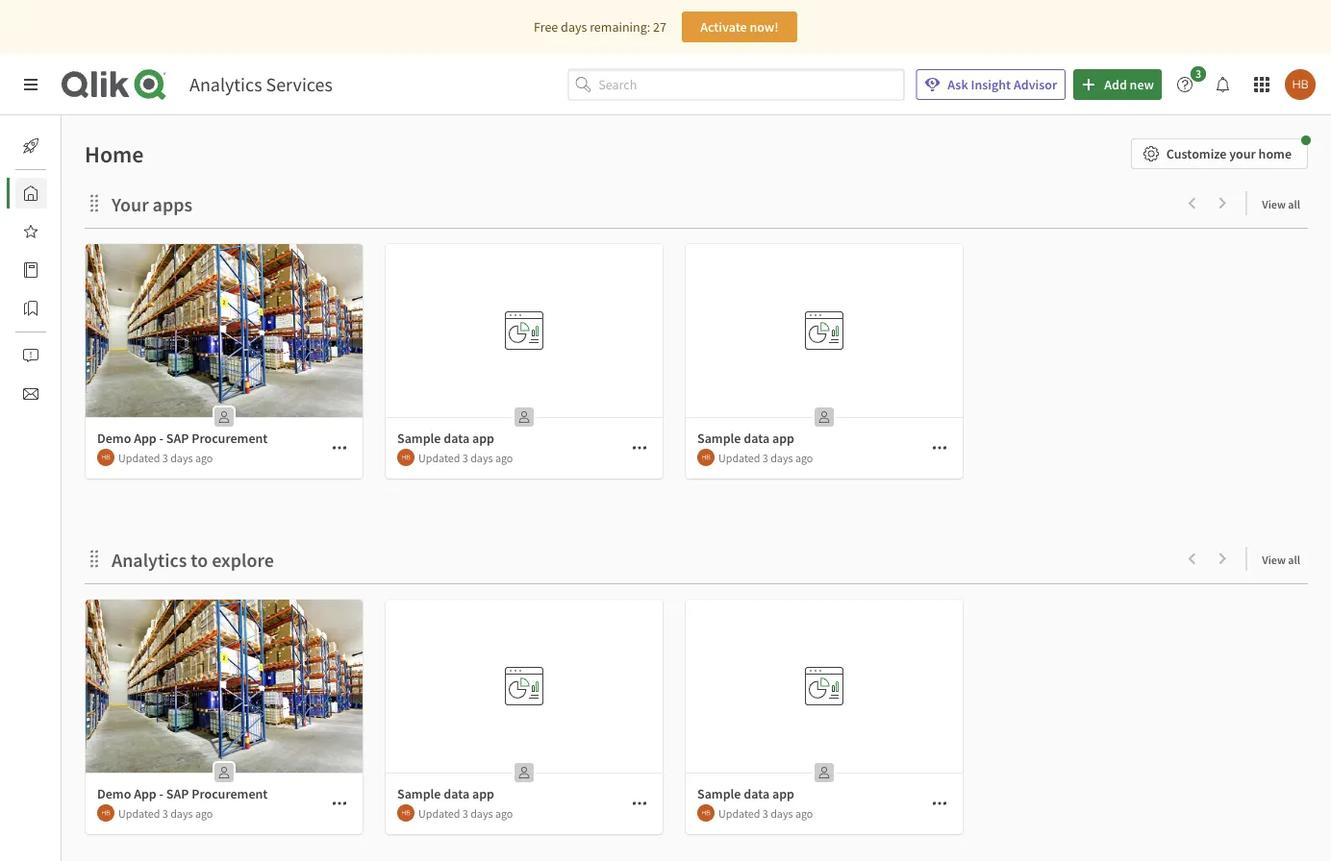 Task type: locate. For each thing, give the bounding box(es) containing it.
3
[[1196, 66, 1201, 81], [162, 450, 168, 465], [463, 450, 468, 465], [763, 450, 768, 465], [162, 806, 168, 821], [463, 806, 468, 821], [763, 806, 768, 821]]

view for your apps
[[1262, 197, 1286, 212]]

-
[[159, 430, 164, 447], [159, 786, 164, 803]]

27
[[653, 18, 667, 36]]

0 vertical spatial app
[[134, 430, 157, 447]]

explore
[[212, 549, 274, 573]]

more actions image
[[332, 441, 347, 456], [632, 441, 647, 456], [332, 796, 347, 812], [932, 796, 947, 812]]

analytics left to
[[112, 549, 187, 573]]

move collection image
[[85, 194, 104, 213]]

0 vertical spatial qlik sense app image
[[86, 244, 363, 417]]

customize your home button
[[1131, 139, 1308, 169]]

home main content
[[54, 115, 1331, 862]]

analytics inside home main content
[[112, 549, 187, 573]]

0 vertical spatial -
[[159, 430, 164, 447]]

qlik sense app image for apps
[[86, 244, 363, 417]]

home
[[1259, 145, 1292, 163]]

catalog link
[[15, 255, 104, 286]]

1 qlik sense app image from the top
[[86, 244, 363, 417]]

your apps link
[[112, 193, 200, 217]]

1 howard brown image from the left
[[97, 449, 114, 467]]

1 vertical spatial view all link
[[1262, 547, 1308, 571]]

view all for your apps
[[1262, 197, 1300, 212]]

home link
[[15, 178, 95, 209]]

1 vertical spatial all
[[1288, 553, 1300, 568]]

procurement
[[192, 430, 268, 447], [192, 786, 268, 803]]

searchbar element
[[568, 69, 904, 100]]

free days remaining: 27
[[534, 18, 667, 36]]

analytics to explore link
[[112, 549, 282, 573]]

qlik sense app image
[[86, 244, 363, 417], [86, 600, 363, 773]]

2 demo app - sap procurement from the top
[[97, 786, 268, 803]]

1 vertical spatial view
[[1262, 553, 1286, 568]]

0 vertical spatial procurement
[[192, 430, 268, 447]]

personal element
[[209, 402, 240, 433], [509, 402, 540, 433], [809, 402, 840, 433], [209, 758, 240, 789], [509, 758, 540, 789], [809, 758, 840, 789]]

1 vertical spatial demo
[[97, 786, 131, 803]]

0 vertical spatial all
[[1288, 197, 1300, 212]]

0 vertical spatial view
[[1262, 197, 1286, 212]]

2 app from the top
[[134, 786, 157, 803]]

2 procurement from the top
[[192, 786, 268, 803]]

1 view from the top
[[1262, 197, 1286, 212]]

sample data app
[[397, 430, 494, 447], [697, 430, 794, 447], [397, 786, 494, 803], [697, 786, 794, 803]]

1 vertical spatial more actions image
[[632, 796, 647, 812]]

collections image
[[23, 301, 38, 316]]

view all link
[[1262, 191, 1308, 215], [1262, 547, 1308, 571]]

add new
[[1104, 76, 1154, 93]]

app
[[472, 430, 494, 447], [772, 430, 794, 447], [472, 786, 494, 803], [772, 786, 794, 803]]

alerts link
[[15, 341, 94, 371]]

0 horizontal spatial howard brown image
[[97, 449, 114, 467]]

2 view all link from the top
[[1262, 547, 1308, 571]]

0 horizontal spatial more actions image
[[632, 796, 647, 812]]

howard brown element
[[97, 449, 114, 467], [397, 449, 415, 467], [697, 449, 715, 467], [97, 805, 114, 822], [397, 805, 415, 822], [697, 805, 715, 822]]

days
[[561, 18, 587, 36], [170, 450, 193, 465], [471, 450, 493, 465], [771, 450, 793, 465], [170, 806, 193, 821], [471, 806, 493, 821], [771, 806, 793, 821]]

0 vertical spatial demo
[[97, 430, 131, 447]]

free
[[534, 18, 558, 36]]

2 qlik sense app image from the top
[[86, 600, 363, 773]]

subscriptions image
[[23, 387, 38, 402]]

2 demo from the top
[[97, 786, 131, 803]]

0 horizontal spatial analytics
[[112, 549, 187, 573]]

howard brown image
[[1285, 69, 1316, 100], [697, 449, 715, 467], [97, 805, 114, 822], [397, 805, 415, 822], [697, 805, 715, 822]]

qlik sense app image for to
[[86, 600, 363, 773]]

add new button
[[1074, 69, 1162, 100]]

1 vertical spatial procurement
[[192, 786, 268, 803]]

1 vertical spatial sap
[[166, 786, 189, 803]]

more actions image
[[932, 441, 947, 456], [632, 796, 647, 812]]

1 sap from the top
[[166, 430, 189, 447]]

move collection image
[[85, 550, 104, 569]]

2 sap from the top
[[166, 786, 189, 803]]

0 vertical spatial view all link
[[1262, 191, 1308, 215]]

services
[[266, 73, 333, 97]]

app
[[134, 430, 157, 447], [134, 786, 157, 803]]

2 view all from the top
[[1262, 553, 1300, 568]]

1 demo from the top
[[97, 430, 131, 447]]

view all for analytics to explore
[[1262, 553, 1300, 568]]

1 vertical spatial demo app - sap procurement
[[97, 786, 268, 803]]

0 vertical spatial demo app - sap procurement
[[97, 430, 268, 447]]

1 vertical spatial qlik sense app image
[[86, 600, 363, 773]]

howard brown image for demo app - sap procurement
[[97, 449, 114, 467]]

getting started image
[[23, 139, 38, 154]]

1 vertical spatial view all
[[1262, 553, 1300, 568]]

all
[[1288, 197, 1300, 212], [1288, 553, 1300, 568]]

3 inside 3 dropdown button
[[1196, 66, 1201, 81]]

sample
[[397, 430, 441, 447], [697, 430, 741, 447], [397, 786, 441, 803], [697, 786, 741, 803]]

1 procurement from the top
[[192, 430, 268, 447]]

1 vertical spatial -
[[159, 786, 164, 803]]

procurement for apps
[[192, 430, 268, 447]]

0 vertical spatial view all
[[1262, 197, 1300, 212]]

all for analytics to explore
[[1288, 553, 1300, 568]]

howard brown image
[[97, 449, 114, 467], [397, 449, 415, 467]]

1 view all from the top
[[1262, 197, 1300, 212]]

view
[[1262, 197, 1286, 212], [1262, 553, 1286, 568]]

1 all from the top
[[1288, 197, 1300, 212]]

1 - from the top
[[159, 430, 164, 447]]

1 view all link from the top
[[1262, 191, 1308, 215]]

3 button
[[1170, 66, 1212, 100]]

ask
[[948, 76, 968, 93]]

1 vertical spatial analytics
[[112, 549, 187, 573]]

sap
[[166, 430, 189, 447], [166, 786, 189, 803]]

analytics services
[[189, 73, 333, 97]]

1 horizontal spatial more actions image
[[932, 441, 947, 456]]

2 all from the top
[[1288, 553, 1300, 568]]

1 vertical spatial home
[[62, 185, 95, 202]]

2 howard brown image from the left
[[397, 449, 415, 467]]

2 - from the top
[[159, 786, 164, 803]]

app for analytics
[[134, 786, 157, 803]]

1 vertical spatial app
[[134, 786, 157, 803]]

customize your home
[[1167, 145, 1292, 163]]

data
[[444, 430, 470, 447], [744, 430, 770, 447], [444, 786, 470, 803], [744, 786, 770, 803]]

demo app - sap procurement
[[97, 430, 268, 447], [97, 786, 268, 803]]

procurement for to
[[192, 786, 268, 803]]

view all
[[1262, 197, 1300, 212], [1262, 553, 1300, 568]]

home
[[85, 139, 144, 168], [62, 185, 95, 202]]

0 vertical spatial home
[[85, 139, 144, 168]]

0 vertical spatial more actions image
[[932, 441, 947, 456]]

1 app from the top
[[134, 430, 157, 447]]

home left your
[[62, 185, 95, 202]]

1 horizontal spatial howard brown image
[[397, 449, 415, 467]]

1 demo app - sap procurement from the top
[[97, 430, 268, 447]]

sap for apps
[[166, 430, 189, 447]]

alerts
[[62, 347, 94, 365]]

analytics
[[189, 73, 262, 97], [112, 549, 187, 573]]

new
[[1130, 76, 1154, 93]]

analytics to explore
[[112, 549, 274, 573]]

1 horizontal spatial analytics
[[189, 73, 262, 97]]

home up move collection icon
[[85, 139, 144, 168]]

analytics for analytics to explore
[[112, 549, 187, 573]]

catalog
[[62, 262, 104, 279]]

ago
[[195, 450, 213, 465], [495, 450, 513, 465], [795, 450, 813, 465], [195, 806, 213, 821], [495, 806, 513, 821], [795, 806, 813, 821]]

now!
[[750, 18, 779, 36]]

0 vertical spatial sap
[[166, 430, 189, 447]]

updated 3 days ago
[[118, 450, 213, 465], [418, 450, 513, 465], [719, 450, 813, 465], [118, 806, 213, 821], [418, 806, 513, 821], [719, 806, 813, 821]]

analytics left services
[[189, 73, 262, 97]]

demo
[[97, 430, 131, 447], [97, 786, 131, 803]]

all for your apps
[[1288, 197, 1300, 212]]

demo app - sap procurement for apps
[[97, 430, 268, 447]]

0 vertical spatial analytics
[[189, 73, 262, 97]]

2 view from the top
[[1262, 553, 1286, 568]]

your
[[1230, 145, 1256, 163]]

updated
[[118, 450, 160, 465], [418, 450, 460, 465], [719, 450, 760, 465], [118, 806, 160, 821], [418, 806, 460, 821], [719, 806, 760, 821]]



Task type: describe. For each thing, give the bounding box(es) containing it.
demo for your apps
[[97, 430, 131, 447]]

ask insight advisor
[[948, 76, 1057, 93]]

your
[[112, 193, 149, 217]]

your apps
[[112, 193, 192, 217]]

ask insight advisor button
[[916, 69, 1066, 100]]

view all link for your apps
[[1262, 191, 1308, 215]]

insight
[[971, 76, 1011, 93]]

- for your
[[159, 430, 164, 447]]

- for analytics
[[159, 786, 164, 803]]

sap for to
[[166, 786, 189, 803]]

alerts image
[[23, 348, 38, 364]]

remaining:
[[590, 18, 650, 36]]

open sidebar menu image
[[23, 77, 38, 92]]

activate now!
[[700, 18, 779, 36]]

Search text field
[[599, 69, 904, 100]]

activate
[[700, 18, 747, 36]]

apps
[[153, 193, 192, 217]]

add
[[1104, 76, 1127, 93]]

demo app - sap procurement for to
[[97, 786, 268, 803]]

app for your
[[134, 430, 157, 447]]

view all link for analytics to explore
[[1262, 547, 1308, 571]]

favorites image
[[23, 224, 38, 240]]

analytics services element
[[189, 73, 333, 97]]

demo for analytics to explore
[[97, 786, 131, 803]]

home inside main content
[[85, 139, 144, 168]]

advisor
[[1014, 76, 1057, 93]]

home inside "link"
[[62, 185, 95, 202]]

to
[[191, 549, 208, 573]]

howard brown image for sample data app
[[397, 449, 415, 467]]

view for analytics to explore
[[1262, 553, 1286, 568]]

analytics for analytics services
[[189, 73, 262, 97]]

navigation pane element
[[0, 123, 104, 417]]

activate now! link
[[682, 12, 797, 42]]

customize
[[1167, 145, 1227, 163]]



Task type: vqa. For each thing, say whether or not it's contained in the screenshot.
"Demo" corresponding to Your apps
yes



